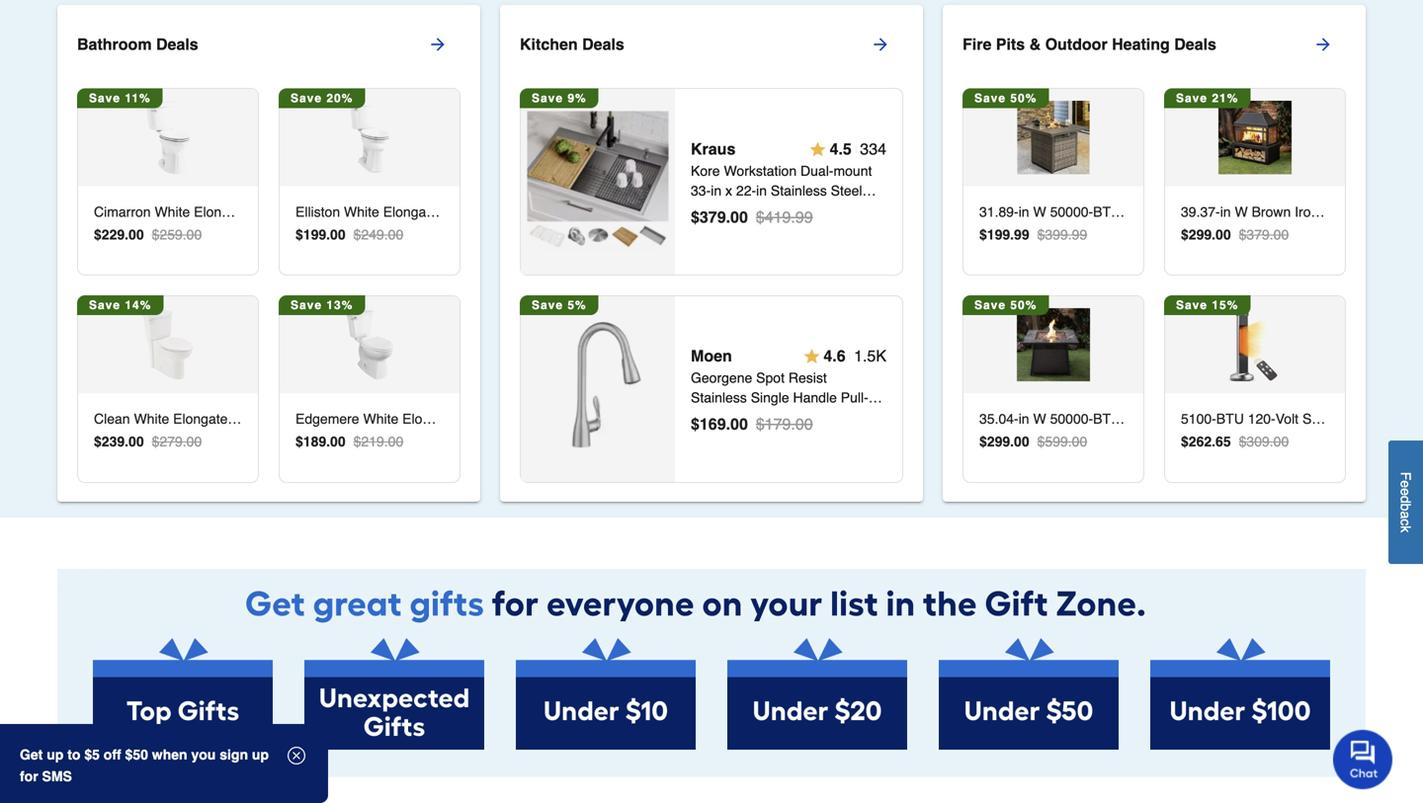 Task type: locate. For each thing, give the bounding box(es) containing it.
2 save 50% from the top
[[975, 299, 1037, 313]]

e up d
[[1398, 481, 1414, 488]]

up
[[47, 747, 64, 763], [252, 747, 269, 763]]

65
[[1216, 434, 1231, 450]]

arrow right image for bathroom deals
[[428, 35, 448, 54]]

$ down the georgene
[[691, 415, 700, 434]]

0 vertical spatial save 50%
[[975, 91, 1037, 105]]

00 left $599.00
[[1014, 434, 1030, 450]]

2 50% from the top
[[1011, 299, 1037, 313]]

50% for 00
[[1011, 299, 1037, 313]]

00 for $ 199 . 00 $249.00
[[330, 227, 346, 242]]

2 horizontal spatial deals
[[1175, 35, 1217, 53]]

save 20%
[[291, 91, 353, 105]]

fire pits & outdoor heating image for $379.00
[[1219, 101, 1292, 174]]

21%
[[1212, 91, 1239, 105]]

save left 15%
[[1176, 299, 1208, 313]]

arrow right image inside kitchen deals link
[[871, 35, 891, 54]]

2 deals from the left
[[582, 35, 625, 53]]

1 horizontal spatial in
[[756, 183, 767, 198]]

sink
[[741, 222, 768, 238]]

1 vertical spatial 50%
[[1011, 299, 1037, 313]]

bathroom image up $279.00
[[131, 308, 205, 382]]

. for $ 189 . 00 $219.00
[[326, 434, 330, 450]]

. for $ 199 . 00 $249.00
[[326, 227, 330, 242]]

$50
[[125, 747, 148, 763]]

1 vertical spatial single
[[751, 390, 789, 406]]

2 vertical spatial kitchen
[[728, 410, 774, 426]]

top gifts. image
[[93, 638, 273, 750]]

save left 14%
[[89, 299, 121, 313]]

0 horizontal spatial stainless
[[691, 390, 747, 406]]

0 horizontal spatial 299
[[987, 434, 1010, 450]]

1 199 from the left
[[303, 227, 326, 242]]

2 horizontal spatial arrow right image
[[1314, 35, 1334, 54]]

save left 5%
[[532, 299, 564, 313]]

stainless up hole
[[771, 183, 827, 198]]

00 for $ 379 . 00 $419.99
[[731, 208, 748, 226]]

kitchen inside georgene spot resist stainless single handle pull- down kitchen faucet with deck plate
[[728, 410, 774, 426]]

kitchen right 169
[[728, 410, 774, 426]]

1 horizontal spatial stainless
[[771, 183, 827, 198]]

1 horizontal spatial workstation
[[812, 202, 885, 218]]

229
[[102, 227, 125, 242]]

bathroom deals link
[[77, 21, 480, 68]]

$ left 65 on the bottom right of page
[[1181, 434, 1189, 450]]

0 horizontal spatial 199
[[303, 227, 326, 242]]

00 down 39.37-
[[1216, 227, 1231, 242]]

for
[[20, 769, 38, 785]]

save left 9%
[[532, 91, 564, 105]]

up left to
[[47, 747, 64, 763]]

$ down 39.37-
[[1181, 227, 1189, 242]]

iron
[[1295, 204, 1319, 220]]

chat invite button image
[[1334, 730, 1394, 790]]

1 50% from the top
[[1011, 91, 1037, 105]]

1 horizontal spatial deals
[[582, 35, 625, 53]]

steel
[[831, 183, 863, 198]]

2 kitchen image from the top
[[527, 318, 669, 460]]

2-
[[767, 202, 779, 218]]

00 left $249.00
[[330, 227, 346, 242]]

50% down '99'
[[1011, 299, 1037, 313]]

189
[[303, 434, 326, 450]]

arrow right image inside the bathroom deals link
[[428, 35, 448, 54]]

b
[[1398, 504, 1414, 511]]

299 down 39.37-
[[1189, 227, 1212, 242]]

00 for $ 169 . 00 $179.00
[[731, 415, 748, 434]]

k
[[1398, 526, 1414, 533]]

bathroom image up $249.00
[[333, 101, 406, 174]]

1 vertical spatial 299
[[987, 434, 1010, 450]]

0 vertical spatial kitchen image
[[527, 111, 669, 253]]

save for $599.00
[[975, 299, 1006, 313]]

50% down &
[[1011, 91, 1037, 105]]

fire pits & outdoor heating image up $599.00
[[1017, 308, 1091, 382]]

arrow right image
[[428, 35, 448, 54], [871, 35, 891, 54], [1314, 35, 1334, 54]]

$ 239 . 00 $279.00
[[94, 434, 202, 450]]

in up 2-
[[756, 183, 767, 198]]

299
[[1189, 227, 1212, 242], [987, 434, 1010, 450]]

bathroom image up $219.00
[[333, 308, 406, 382]]

15%
[[1212, 299, 1239, 313]]

fire pits & outdoor heating image up the w
[[1219, 101, 1292, 174]]

$ for $ 379 . 00 $419.99
[[691, 208, 700, 226]]

fire pits & outdoor heating deals
[[963, 35, 1217, 53]]

. left $279.00
[[125, 434, 129, 450]]

save left 11%
[[89, 91, 121, 105]]

with
[[824, 410, 849, 426]]

1 e from the top
[[1398, 481, 1414, 488]]

2 199 from the left
[[987, 227, 1010, 242]]

1 horizontal spatial up
[[252, 747, 269, 763]]

199 left '99'
[[987, 227, 1010, 242]]

0 horizontal spatial workstation
[[724, 163, 797, 179]]

1 vertical spatial kitchen image
[[527, 318, 669, 460]]

. left $599.00
[[1010, 434, 1014, 450]]

deals up 9%
[[582, 35, 625, 53]]

00 right 189
[[330, 434, 346, 450]]

dual-
[[801, 163, 834, 179]]

save 50% for 199
[[975, 91, 1037, 105]]

single
[[691, 202, 729, 218], [751, 390, 789, 406]]

in
[[711, 183, 722, 198], [756, 183, 767, 198], [1221, 204, 1231, 220]]

00 right 229 on the top left
[[129, 227, 144, 242]]

$ left $279.00
[[94, 434, 102, 450]]

workstation up 22-
[[724, 163, 797, 179]]

. left $309.00
[[1212, 434, 1216, 450]]

fire pits & outdoor heating image for $599.00
[[1017, 308, 1091, 382]]

save 9%
[[532, 91, 587, 105]]

hole
[[779, 202, 808, 218]]

39.37-in w brown iron wood-burning fi $ 299 . 00 $379.00
[[1181, 204, 1424, 242]]

0 horizontal spatial arrow right image
[[428, 35, 448, 54]]

resist
[[789, 370, 827, 386]]

0 vertical spatial workstation
[[724, 163, 797, 179]]

2 horizontal spatial in
[[1221, 204, 1231, 220]]

1 horizontal spatial single
[[751, 390, 789, 406]]

fire pits & outdoor heating image up $309.00
[[1219, 308, 1292, 382]]

single inside georgene spot resist stainless single handle pull- down kitchen faucet with deck plate
[[751, 390, 789, 406]]

deals for kitchen deals
[[582, 35, 625, 53]]

$ left '99'
[[980, 227, 987, 242]]

bathroom
[[77, 35, 152, 53]]

kitchen deals link
[[520, 21, 923, 68]]

1 vertical spatial workstation
[[812, 202, 885, 218]]

single inside kore workstation dual-mount 33-in x 22-in stainless steel single bowl 2-hole workstation kitchen sink
[[691, 202, 729, 218]]

bathroom image up '$259.00'
[[131, 101, 205, 174]]

00 right 239
[[129, 434, 144, 450]]

$ up save 14%
[[94, 227, 102, 242]]

299 left $599.00
[[987, 434, 1010, 450]]

get
[[20, 747, 43, 763]]

1 save 50% from the top
[[975, 91, 1037, 105]]

1 vertical spatial stainless
[[691, 390, 747, 406]]

save down fire
[[975, 91, 1006, 105]]

. for $ 169 . 00 $179.00
[[726, 415, 731, 434]]

$ inside 39.37-in w brown iron wood-burning fi $ 299 . 00 $379.00
[[1181, 227, 1189, 242]]

0 vertical spatial single
[[691, 202, 729, 218]]

1 up from the left
[[47, 747, 64, 763]]

1 kitchen image from the top
[[527, 111, 669, 253]]

stainless inside georgene spot resist stainless single handle pull- down kitchen faucet with deck plate
[[691, 390, 747, 406]]

$ 199 . 00 $249.00
[[296, 227, 404, 242]]

$ for $ 262 . 65 $309.00
[[1181, 434, 1189, 450]]

save 50% down '99'
[[975, 299, 1037, 313]]

single down 33-
[[691, 202, 729, 218]]

save down "$ 199 . 99 $399.99"
[[975, 299, 1006, 313]]

. left bowl
[[726, 208, 731, 226]]

handle
[[793, 390, 837, 406]]

22-
[[736, 183, 756, 198]]

1 horizontal spatial 299
[[1189, 227, 1212, 242]]

deals right the heating
[[1175, 35, 1217, 53]]

$419.99
[[756, 208, 813, 226]]

. for $ 229 . 00 $259.00
[[125, 227, 129, 242]]

deals right bathroom
[[156, 35, 198, 53]]

moen
[[691, 347, 732, 365]]

0 horizontal spatial single
[[691, 202, 729, 218]]

single down spot at the right
[[751, 390, 789, 406]]

workstation
[[724, 163, 797, 179], [812, 202, 885, 218]]

$5
[[84, 747, 100, 763]]

save
[[89, 91, 121, 105], [291, 91, 322, 105], [532, 91, 564, 105], [975, 91, 1006, 105], [1176, 91, 1208, 105], [89, 299, 121, 313], [291, 299, 322, 313], [532, 299, 564, 313], [975, 299, 1006, 313], [1176, 299, 1208, 313]]

save 21%
[[1176, 91, 1239, 105]]

kitchen up save 9%
[[520, 35, 578, 53]]

$ up 'save 13%'
[[296, 227, 303, 242]]

0 horizontal spatial deals
[[156, 35, 198, 53]]

e up b
[[1398, 488, 1414, 496]]

. down 39.37-
[[1212, 227, 1216, 242]]

save for $249.00
[[291, 91, 322, 105]]

99
[[1014, 227, 1030, 242]]

. for $ 379 . 00 $419.99
[[726, 208, 731, 226]]

. right down at the bottom
[[726, 415, 731, 434]]

save 50%
[[975, 91, 1037, 105], [975, 299, 1037, 313]]

1 vertical spatial kitchen
[[691, 222, 737, 238]]

under 10 dollars. image
[[516, 638, 696, 750]]

save left 13%
[[291, 299, 322, 313]]

in left the w
[[1221, 204, 1231, 220]]

0 horizontal spatial in
[[711, 183, 722, 198]]

kitchen image
[[527, 111, 669, 253], [527, 318, 669, 460]]

199
[[303, 227, 326, 242], [987, 227, 1010, 242]]

kitchen image down 9%
[[527, 111, 669, 253]]

in left x
[[711, 183, 722, 198]]

deals for bathroom deals
[[156, 35, 198, 53]]

stainless
[[771, 183, 827, 198], [691, 390, 747, 406]]

save for $219.00
[[291, 299, 322, 313]]

$249.00
[[354, 227, 404, 242]]

arrow right image inside fire pits & outdoor heating deals link
[[1314, 35, 1334, 54]]

1 horizontal spatial arrow right image
[[871, 35, 891, 54]]

1 arrow right image from the left
[[428, 35, 448, 54]]

f e e d b a c k button
[[1389, 441, 1424, 564]]

2 up from the left
[[252, 747, 269, 763]]

0 vertical spatial 50%
[[1011, 91, 1037, 105]]

0 horizontal spatial up
[[47, 747, 64, 763]]

50% for 99
[[1011, 91, 1037, 105]]

bowl
[[733, 202, 763, 218]]

2 arrow right image from the left
[[871, 35, 891, 54]]

2 e from the top
[[1398, 488, 1414, 496]]

00 right 379 at the top of the page
[[731, 208, 748, 226]]

save 14%
[[89, 299, 152, 313]]

169
[[700, 415, 726, 434]]

up right sign
[[252, 747, 269, 763]]

0 vertical spatial 299
[[1189, 227, 1212, 242]]

rating filled image
[[804, 349, 820, 364]]

kitchen inside kore workstation dual-mount 33-in x 22-in stainless steel single bowl 2-hole workstation kitchen sink
[[691, 222, 737, 238]]

bathroom image
[[131, 101, 205, 174], [333, 101, 406, 174], [131, 308, 205, 382], [333, 308, 406, 382]]

00
[[731, 208, 748, 226], [129, 227, 144, 242], [330, 227, 346, 242], [1216, 227, 1231, 242], [731, 415, 748, 434], [129, 434, 144, 450], [330, 434, 346, 450], [1014, 434, 1030, 450]]

fire pits & outdoor heating image
[[1017, 101, 1091, 174], [1219, 101, 1292, 174], [1017, 308, 1091, 382], [1219, 308, 1292, 382]]

$ down 33-
[[691, 208, 700, 226]]

50%
[[1011, 91, 1037, 105], [1011, 299, 1037, 313]]

199 left $249.00
[[303, 227, 326, 242]]

1 deals from the left
[[156, 35, 198, 53]]

faucet
[[778, 410, 820, 426]]

$ left $599.00
[[980, 434, 987, 450]]

199 for 99
[[987, 227, 1010, 242]]

under 50 dollars. image
[[939, 638, 1119, 750]]

$ for $ 169 . 00 $179.00
[[691, 415, 700, 434]]

. left $219.00
[[326, 434, 330, 450]]

kitchen down bowl
[[691, 222, 737, 238]]

kitchen image for kraus
[[527, 111, 669, 253]]

when
[[152, 747, 187, 763]]

1 vertical spatial save 50%
[[975, 299, 1037, 313]]

$ left $219.00
[[296, 434, 303, 450]]

save left 20%
[[291, 91, 322, 105]]

3 arrow right image from the left
[[1314, 35, 1334, 54]]

e
[[1398, 481, 1414, 488], [1398, 488, 1414, 496]]

299 inside 39.37-in w brown iron wood-burning fi $ 299 . 00 $379.00
[[1189, 227, 1212, 242]]

00 right 169
[[731, 415, 748, 434]]

workstation down steel
[[812, 202, 885, 218]]

. left $399.99
[[1010, 227, 1014, 242]]

0 vertical spatial stainless
[[771, 183, 827, 198]]

13%
[[327, 299, 353, 313]]

$ 299 . 00 $599.00
[[980, 434, 1088, 450]]

$ 229 . 00 $259.00
[[94, 227, 202, 242]]

kitchen image down 5%
[[527, 318, 669, 460]]

stainless down the georgene
[[691, 390, 747, 406]]

deals
[[156, 35, 198, 53], [582, 35, 625, 53], [1175, 35, 1217, 53]]

. left $249.00
[[326, 227, 330, 242]]

199 for 00
[[303, 227, 326, 242]]

save left 21%
[[1176, 91, 1208, 105]]

save 50% down pits
[[975, 91, 1037, 105]]

11%
[[125, 91, 151, 105]]

pits
[[996, 35, 1025, 53]]

. left '$259.00'
[[125, 227, 129, 242]]

fire pits & outdoor heating deals link
[[963, 21, 1366, 68]]

1 horizontal spatial 199
[[987, 227, 1010, 242]]

fire pits & outdoor heating image down &
[[1017, 101, 1091, 174]]



Task type: describe. For each thing, give the bounding box(es) containing it.
sign
[[220, 747, 248, 763]]

get great gifts for everyone on your list in the gift zone. image
[[57, 569, 1366, 638]]

to
[[67, 747, 81, 763]]

00 inside 39.37-in w brown iron wood-burning fi $ 299 . 00 $379.00
[[1216, 227, 1231, 242]]

heating
[[1112, 35, 1170, 53]]

239
[[102, 434, 125, 450]]

379
[[700, 208, 726, 226]]

kore
[[691, 163, 720, 179]]

save for $279.00
[[89, 299, 121, 313]]

262
[[1189, 434, 1212, 450]]

unexpected gifts. image
[[304, 638, 484, 750]]

00 for $ 299 . 00 $599.00
[[1014, 434, 1030, 450]]

c
[[1398, 519, 1414, 526]]

arrow right image for fire pits & outdoor heating deals
[[1314, 35, 1334, 54]]

spot
[[756, 370, 785, 386]]

w
[[1235, 204, 1248, 220]]

33-
[[691, 183, 711, 198]]

fi
[[1415, 204, 1424, 220]]

1.5k
[[854, 347, 887, 365]]

kraus
[[691, 140, 736, 158]]

plate
[[691, 430, 723, 445]]

0 vertical spatial kitchen
[[520, 35, 578, 53]]

wood-
[[1323, 204, 1363, 220]]

$379.00
[[1239, 227, 1289, 242]]

pull-
[[841, 390, 869, 406]]

$ 379 . 00 $419.99
[[691, 208, 813, 226]]

outdoor
[[1045, 35, 1108, 53]]

4.5 334
[[830, 140, 887, 158]]

$ 199 . 99 $399.99
[[980, 227, 1088, 242]]

. inside 39.37-in w brown iron wood-burning fi $ 299 . 00 $379.00
[[1212, 227, 1216, 242]]

20%
[[327, 91, 353, 105]]

brown
[[1252, 204, 1291, 220]]

save 11%
[[89, 91, 151, 105]]

save for $309.00
[[1176, 299, 1208, 313]]

georgene
[[691, 370, 753, 386]]

sms
[[42, 769, 72, 785]]

save 50% for 299
[[975, 299, 1037, 313]]

kitchen image for moen
[[527, 318, 669, 460]]

save for $259.00
[[89, 91, 121, 105]]

$ for $ 199 . 00 $249.00
[[296, 227, 303, 242]]

stainless inside kore workstation dual-mount 33-in x 22-in stainless steel single bowl 2-hole workstation kitchen sink
[[771, 183, 827, 198]]

&
[[1030, 35, 1041, 53]]

under 20 dollars. image
[[728, 638, 908, 750]]

save for $399.99
[[975, 91, 1006, 105]]

$279.00
[[152, 434, 202, 450]]

. for $ 299 . 00 $599.00
[[1010, 434, 1014, 450]]

$259.00
[[152, 227, 202, 242]]

$399.99
[[1038, 227, 1088, 242]]

kitchen deals
[[520, 35, 625, 53]]

$219.00
[[354, 434, 404, 450]]

4.5
[[830, 140, 852, 158]]

in inside 39.37-in w brown iron wood-burning fi $ 299 . 00 $379.00
[[1221, 204, 1231, 220]]

bathroom image for $259.00
[[131, 101, 205, 174]]

$ for $ 189 . 00 $219.00
[[296, 434, 303, 450]]

get up to $5 off $50 when you sign up for sms
[[20, 747, 269, 785]]

off
[[104, 747, 121, 763]]

00 for $ 189 . 00 $219.00
[[330, 434, 346, 450]]

$599.00
[[1038, 434, 1088, 450]]

you
[[191, 747, 216, 763]]

$309.00
[[1239, 434, 1289, 450]]

. for $ 262 . 65 $309.00
[[1212, 434, 1216, 450]]

burning
[[1363, 204, 1411, 220]]

f e e d b a c k
[[1398, 472, 1414, 533]]

$ for $ 239 . 00 $279.00
[[94, 434, 102, 450]]

bathroom image for $279.00
[[131, 308, 205, 382]]

334
[[860, 140, 887, 158]]

. for $ 199 . 99 $399.99
[[1010, 227, 1014, 242]]

fire pits & outdoor heating image for $399.99
[[1017, 101, 1091, 174]]

4.6 1.5k
[[824, 347, 887, 365]]

$179.00
[[756, 415, 813, 434]]

a
[[1398, 511, 1414, 519]]

$ 169 . 00 $179.00
[[691, 415, 813, 434]]

x
[[726, 183, 733, 198]]

rating filled image
[[810, 141, 826, 157]]

9%
[[568, 91, 587, 105]]

save 5%
[[532, 299, 587, 313]]

arrow right image for kitchen deals
[[871, 35, 891, 54]]

$ 262 . 65 $309.00
[[1181, 434, 1289, 450]]

. for $ 239 . 00 $279.00
[[125, 434, 129, 450]]

00 for $ 229 . 00 $259.00
[[129, 227, 144, 242]]

14%
[[125, 299, 152, 313]]

3 deals from the left
[[1175, 35, 1217, 53]]

39.37-
[[1181, 204, 1221, 220]]

mount
[[834, 163, 872, 179]]

bathroom image for $249.00
[[333, 101, 406, 174]]

fire pits & outdoor heating image for $309.00
[[1219, 308, 1292, 382]]

d
[[1398, 496, 1414, 504]]

5%
[[568, 299, 587, 313]]

4.6
[[824, 347, 846, 365]]

f
[[1398, 472, 1414, 481]]

$ for $ 229 . 00 $259.00
[[94, 227, 102, 242]]

save 13%
[[291, 299, 353, 313]]

00 for $ 239 . 00 $279.00
[[129, 434, 144, 450]]

$ for $ 199 . 99 $399.99
[[980, 227, 987, 242]]

deck
[[853, 410, 884, 426]]

save for $379.00
[[1176, 91, 1208, 105]]

bathroom image for $219.00
[[333, 308, 406, 382]]

kore workstation dual-mount 33-in x 22-in stainless steel single bowl 2-hole workstation kitchen sink
[[691, 163, 885, 238]]

down
[[691, 410, 724, 426]]

$ for $ 299 . 00 $599.00
[[980, 434, 987, 450]]

bathroom deals
[[77, 35, 198, 53]]

fire
[[963, 35, 992, 53]]

save 15%
[[1176, 299, 1239, 313]]

$ 189 . 00 $219.00
[[296, 434, 404, 450]]

under 100 dollars. image
[[1151, 638, 1331, 750]]



Task type: vqa. For each thing, say whether or not it's contained in the screenshot.


